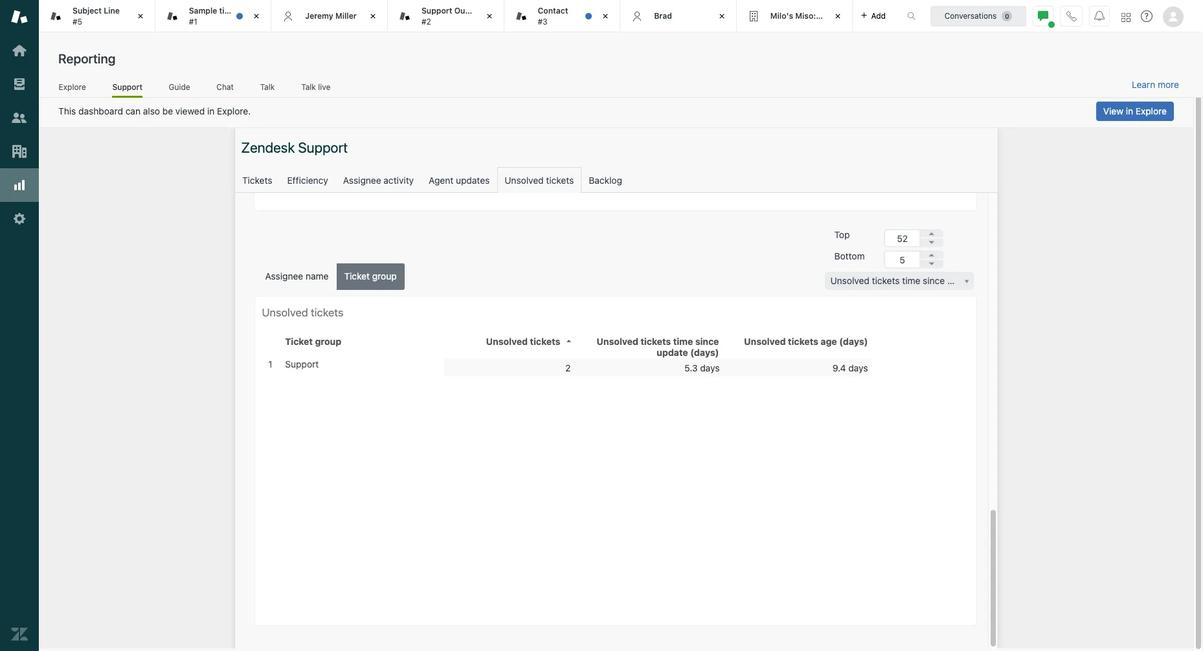 Task type: describe. For each thing, give the bounding box(es) containing it.
get started image
[[11, 42, 28, 59]]

close image inside #1 tab
[[250, 10, 263, 23]]

main element
[[0, 0, 39, 652]]

learn
[[1132, 79, 1156, 90]]

dashboard
[[78, 106, 123, 117]]

support outreach #2
[[422, 6, 490, 26]]

support for support
[[112, 82, 143, 92]]

#2
[[422, 17, 431, 26]]

view in explore button
[[1096, 102, 1174, 121]]

view in explore
[[1104, 106, 1167, 117]]

in inside button
[[1126, 106, 1133, 117]]

can
[[125, 106, 141, 117]]

also
[[143, 106, 160, 117]]

close image for tab containing support outreach
[[483, 10, 496, 23]]

talk live link
[[301, 82, 331, 96]]

close image for tab containing subject line
[[134, 10, 147, 23]]

add
[[871, 11, 886, 20]]

1 in from the left
[[207, 106, 215, 117]]

4 tab from the left
[[737, 0, 853, 32]]

learn more link
[[1132, 79, 1179, 91]]

close image for first tab from the right
[[832, 10, 845, 23]]

jeremy miller tab
[[272, 0, 388, 32]]

explore inside button
[[1136, 106, 1167, 117]]

outreach
[[454, 6, 490, 16]]

3 close image from the left
[[599, 10, 612, 23]]

customers image
[[11, 109, 28, 126]]

brad tab
[[621, 0, 737, 32]]

support for support outreach #2
[[422, 6, 452, 16]]

learn more
[[1132, 79, 1179, 90]]

talk for talk
[[260, 82, 275, 92]]

#1 tab
[[155, 0, 272, 32]]

organizations image
[[11, 143, 28, 160]]

this
[[58, 106, 76, 117]]

conversations
[[945, 11, 997, 20]]

tab containing support outreach
[[388, 0, 504, 32]]

tabs tab list
[[39, 0, 894, 32]]

explore link
[[58, 82, 86, 96]]

views image
[[11, 76, 28, 93]]

subject
[[73, 6, 102, 16]]

zendesk support image
[[11, 8, 28, 25]]

live
[[318, 82, 331, 92]]

zendesk products image
[[1122, 13, 1131, 22]]

talk live
[[301, 82, 331, 92]]

zendesk image
[[11, 626, 28, 643]]

close image for brad tab
[[716, 10, 729, 23]]

tab containing subject line
[[39, 0, 155, 32]]

add button
[[853, 0, 894, 32]]

conversations button
[[931, 6, 1027, 26]]



Task type: vqa. For each thing, say whether or not it's contained in the screenshot.
2nd "Talk" from the right
yes



Task type: locate. For each thing, give the bounding box(es) containing it.
1 horizontal spatial close image
[[483, 10, 496, 23]]

tab containing contact
[[504, 0, 621, 32]]

be
[[162, 106, 173, 117]]

support link
[[112, 82, 143, 98]]

#5
[[73, 17, 82, 26]]

viewed
[[175, 106, 205, 117]]

support up #2
[[422, 6, 452, 16]]

#1
[[189, 17, 197, 26]]

guide link
[[168, 82, 190, 96]]

2 in from the left
[[1126, 106, 1133, 117]]

talk
[[260, 82, 275, 92], [301, 82, 316, 92]]

jeremy miller
[[305, 11, 357, 21]]

support
[[422, 6, 452, 16], [112, 82, 143, 92]]

2 close image from the left
[[250, 10, 263, 23]]

close image right brad
[[716, 10, 729, 23]]

close image for the jeremy miller tab
[[367, 10, 379, 23]]

tab
[[39, 0, 155, 32], [388, 0, 504, 32], [504, 0, 621, 32], [737, 0, 853, 32]]

2 talk from the left
[[301, 82, 316, 92]]

1 horizontal spatial talk
[[301, 82, 316, 92]]

2 close image from the left
[[483, 10, 496, 23]]

0 vertical spatial support
[[422, 6, 452, 16]]

0 horizontal spatial close image
[[367, 10, 379, 23]]

close image
[[134, 10, 147, 23], [250, 10, 263, 23], [599, 10, 612, 23], [716, 10, 729, 23], [832, 10, 845, 23]]

1 horizontal spatial support
[[422, 6, 452, 16]]

chat
[[217, 82, 234, 92]]

guide
[[169, 82, 190, 92]]

explore up this
[[59, 82, 86, 92]]

talk left live on the left of page
[[301, 82, 316, 92]]

close image right miller
[[367, 10, 379, 23]]

reporting image
[[11, 177, 28, 194]]

close image right line in the top of the page
[[134, 10, 147, 23]]

1 horizontal spatial in
[[1126, 106, 1133, 117]]

0 horizontal spatial support
[[112, 82, 143, 92]]

talk inside talk link
[[260, 82, 275, 92]]

1 vertical spatial support
[[112, 82, 143, 92]]

2 tab from the left
[[388, 0, 504, 32]]

1 vertical spatial explore
[[1136, 106, 1167, 117]]

talk for talk live
[[301, 82, 316, 92]]

subject line #5
[[73, 6, 120, 26]]

0 horizontal spatial explore
[[59, 82, 86, 92]]

1 talk from the left
[[260, 82, 275, 92]]

close image right contact #3
[[599, 10, 612, 23]]

close image left jeremy
[[250, 10, 263, 23]]

more
[[1158, 79, 1179, 90]]

chat link
[[216, 82, 234, 96]]

close image inside brad tab
[[716, 10, 729, 23]]

1 close image from the left
[[134, 10, 147, 23]]

3 tab from the left
[[504, 0, 621, 32]]

5 close image from the left
[[832, 10, 845, 23]]

contact #3
[[538, 6, 568, 26]]

reporting
[[58, 51, 116, 66]]

0 vertical spatial explore
[[59, 82, 86, 92]]

support inside the 'support outreach #2'
[[422, 6, 452, 16]]

line
[[104, 6, 120, 16]]

close image inside tab
[[483, 10, 496, 23]]

explore down learn more link
[[1136, 106, 1167, 117]]

#3
[[538, 17, 548, 26]]

1 close image from the left
[[367, 10, 379, 23]]

brad
[[654, 11, 672, 21]]

talk link
[[260, 82, 275, 96]]

admin image
[[11, 210, 28, 227]]

talk inside talk live link
[[301, 82, 316, 92]]

notifications image
[[1095, 11, 1105, 21]]

1 tab from the left
[[39, 0, 155, 32]]

view
[[1104, 106, 1124, 117]]

close image inside the jeremy miller tab
[[367, 10, 379, 23]]

get help image
[[1141, 10, 1153, 22]]

in right view
[[1126, 106, 1133, 117]]

miller
[[335, 11, 357, 21]]

close image left 'add' dropdown button
[[832, 10, 845, 23]]

support up can
[[112, 82, 143, 92]]

0 horizontal spatial in
[[207, 106, 215, 117]]

this dashboard can also be viewed in explore.
[[58, 106, 251, 117]]

in
[[207, 106, 215, 117], [1126, 106, 1133, 117]]

close image left #3
[[483, 10, 496, 23]]

jeremy
[[305, 11, 333, 21]]

4 close image from the left
[[716, 10, 729, 23]]

button displays agent's chat status as online. image
[[1038, 11, 1049, 21]]

contact
[[538, 6, 568, 16]]

talk right chat
[[260, 82, 275, 92]]

in right viewed
[[207, 106, 215, 117]]

1 horizontal spatial explore
[[1136, 106, 1167, 117]]

close image
[[367, 10, 379, 23], [483, 10, 496, 23]]

0 horizontal spatial talk
[[260, 82, 275, 92]]

explore.
[[217, 106, 251, 117]]

explore
[[59, 82, 86, 92], [1136, 106, 1167, 117]]



